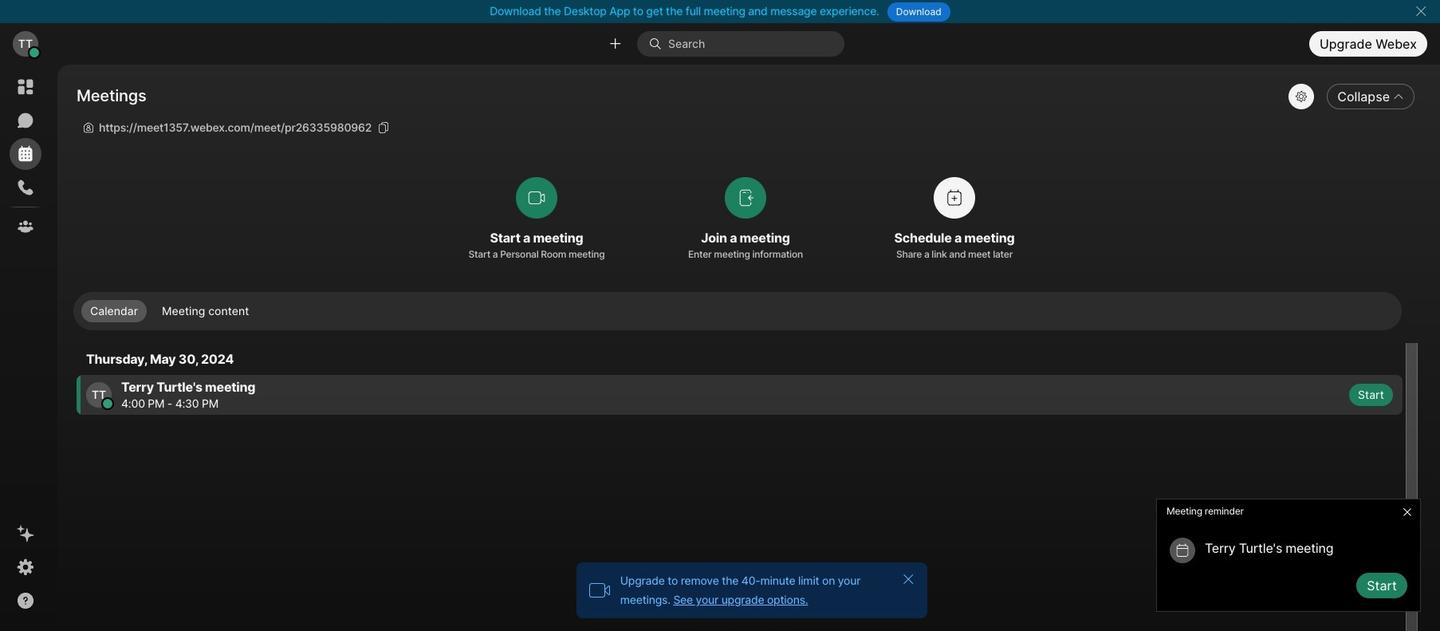 Task type: vqa. For each thing, say whether or not it's contained in the screenshot.
May 30, 2024 4:00 PM to 4:30 PM Terry Turtle's meeting non-recurring meeting,  Terry Turtle list item
yes



Task type: describe. For each thing, give the bounding box(es) containing it.
camera_28 image
[[589, 579, 611, 602]]

collapse image
[[1394, 91, 1405, 102]]

hide meeting alert image
[[1402, 506, 1415, 518]]

help image
[[16, 591, 35, 610]]

may 30, 2024 4:00 pm to 4:30 pm terry turtle's meeting non-recurring meeting,  terry turtle list item
[[77, 375, 1403, 415]]

0 horizontal spatial wrapper image
[[29, 47, 40, 58]]

meeting settings image
[[1296, 90, 1309, 103]]

settings image
[[16, 558, 35, 577]]

meetings image
[[16, 144, 35, 164]]

schedule a meeting, share a link and meet later image
[[945, 188, 965, 208]]

cancel_16 image
[[1416, 5, 1428, 18]]



Task type: locate. For each thing, give the bounding box(es) containing it.
2 horizontal spatial wrapper image
[[1175, 542, 1191, 558]]

click to copy your personal room link image
[[378, 121, 390, 134]]

wrapper image
[[102, 398, 113, 410]]

1 horizontal spatial wrapper image
[[649, 38, 669, 50]]

wrapper image
[[649, 38, 669, 50], [29, 47, 40, 58], [1175, 542, 1191, 558]]

show personal meeting room modal image
[[82, 121, 95, 134]]

start a personal room meeting image
[[527, 188, 547, 208]]

teams, has no new notifications image
[[16, 217, 35, 236]]

join meeting, enter meeting information to join image
[[736, 188, 756, 208]]

dashboard image
[[16, 77, 35, 97]]

what's new image
[[16, 524, 35, 543]]

alert
[[1151, 492, 1428, 618]]

cancel_16 image
[[903, 573, 915, 586]]

calls image
[[16, 178, 35, 197]]

navigation
[[0, 65, 51, 631]]

connect people image
[[608, 36, 623, 52]]

webex tab list
[[10, 71, 41, 243]]

messaging, has no new notifications image
[[16, 111, 35, 130]]



